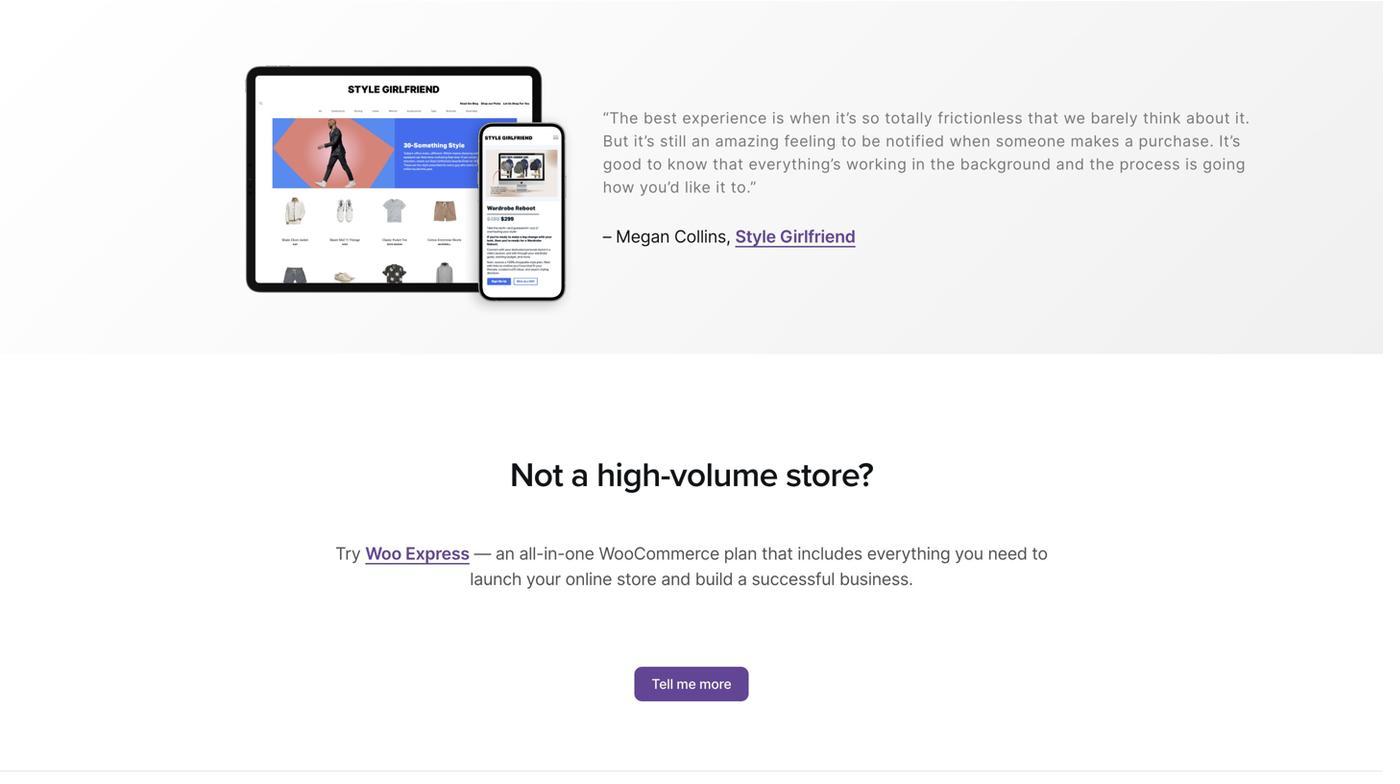 Task type: locate. For each thing, give the bounding box(es) containing it.
a down 'barely'
[[1125, 132, 1135, 151]]

still
[[660, 132, 687, 151]]

1 horizontal spatial a
[[738, 569, 747, 590]]

to up you'd
[[647, 155, 663, 174]]

it's down "best"
[[634, 132, 655, 151]]

1 horizontal spatial an
[[692, 132, 711, 151]]

0 vertical spatial when
[[790, 109, 831, 127]]

to
[[842, 132, 857, 151], [647, 155, 663, 174], [1033, 543, 1048, 564]]

tell me more
[[652, 676, 732, 693]]

1 horizontal spatial when
[[950, 132, 992, 151]]

1 vertical spatial is
[[1186, 155, 1199, 174]]

2 horizontal spatial that
[[1028, 109, 1060, 127]]

it's left 'so'
[[836, 109, 858, 127]]

frictionless
[[938, 109, 1024, 127]]

an inside "the best experience is when it's so totally frictionless that we barely think about it. but it's still an amazing feeling to be notified when someone makes a purchase. it's good to know that everything's working in the background and the process is going how you'd like it to."
[[692, 132, 711, 151]]

1 horizontal spatial that
[[762, 543, 793, 564]]

1 vertical spatial an
[[496, 543, 515, 564]]

try
[[336, 543, 361, 564]]

and inside "the best experience is when it's so totally frictionless that we barely think about it. but it's still an amazing feeling to be notified when someone makes a purchase. it's good to know that everything's working in the background and the process is going how you'd like it to."
[[1057, 155, 1085, 174]]

be
[[862, 132, 882, 151]]

1 horizontal spatial is
[[1186, 155, 1199, 174]]

megan
[[616, 226, 670, 247]]

0 horizontal spatial a
[[571, 455, 589, 496]]

1 vertical spatial to
[[647, 155, 663, 174]]

when down the frictionless
[[950, 132, 992, 151]]

is
[[773, 109, 785, 127], [1186, 155, 1199, 174]]

good
[[603, 155, 643, 174]]

the down makes
[[1090, 155, 1115, 174]]

when up feeling
[[790, 109, 831, 127]]

0 horizontal spatial is
[[773, 109, 785, 127]]

0 horizontal spatial when
[[790, 109, 831, 127]]

it's
[[836, 109, 858, 127], [634, 132, 655, 151]]

business.
[[840, 569, 914, 590]]

when
[[790, 109, 831, 127], [950, 132, 992, 151]]

a right not
[[571, 455, 589, 496]]

1 vertical spatial when
[[950, 132, 992, 151]]

more
[[700, 676, 732, 693]]

that up it in the top of the page
[[713, 155, 744, 174]]

collins,
[[675, 226, 731, 247]]

everything's
[[749, 155, 842, 174]]

think
[[1144, 109, 1182, 127]]

in
[[912, 155, 926, 174]]

how
[[603, 178, 635, 197]]

tell
[[652, 676, 674, 693]]

a
[[1125, 132, 1135, 151], [571, 455, 589, 496], [738, 569, 747, 590]]

an up know
[[692, 132, 711, 151]]

that
[[1028, 109, 1060, 127], [713, 155, 744, 174], [762, 543, 793, 564]]

1 horizontal spatial the
[[1090, 155, 1115, 174]]

style
[[736, 226, 776, 247]]

know
[[668, 155, 708, 174]]

a down "plan"
[[738, 569, 747, 590]]

purchase.
[[1139, 132, 1215, 151]]

1 vertical spatial and
[[662, 569, 691, 590]]

a inside 'try woo express — an all-in-one woocommerce plan that includes everything you need to launch your online store and build a successful business.'
[[738, 569, 747, 590]]

0 horizontal spatial an
[[496, 543, 515, 564]]

and
[[1057, 155, 1085, 174], [662, 569, 691, 590]]

an
[[692, 132, 711, 151], [496, 543, 515, 564]]

is up amazing
[[773, 109, 785, 127]]

2 vertical spatial that
[[762, 543, 793, 564]]

and down woocommerce
[[662, 569, 691, 590]]

2 horizontal spatial a
[[1125, 132, 1135, 151]]

it's
[[1220, 132, 1242, 151]]

1 horizontal spatial to
[[842, 132, 857, 151]]

best
[[644, 109, 678, 127]]

2 the from the left
[[1090, 155, 1115, 174]]

someone
[[996, 132, 1066, 151]]

0 vertical spatial it's
[[836, 109, 858, 127]]

high-
[[597, 455, 671, 496]]

2 horizontal spatial to
[[1033, 543, 1048, 564]]

an right the —
[[496, 543, 515, 564]]

and down makes
[[1057, 155, 1085, 174]]

0 horizontal spatial it's
[[634, 132, 655, 151]]

makes
[[1071, 132, 1121, 151]]

0 vertical spatial is
[[773, 109, 785, 127]]

0 horizontal spatial and
[[662, 569, 691, 590]]

the
[[931, 155, 956, 174], [1090, 155, 1115, 174]]

0 vertical spatial a
[[1125, 132, 1135, 151]]

1 vertical spatial it's
[[634, 132, 655, 151]]

successful
[[752, 569, 835, 590]]

not
[[510, 455, 563, 496]]

woo
[[366, 543, 402, 564]]

the right in
[[931, 155, 956, 174]]

that up 'successful'
[[762, 543, 793, 564]]

that inside 'try woo express — an all-in-one woocommerce plan that includes everything you need to launch your online store and build a successful business.'
[[762, 543, 793, 564]]

1 horizontal spatial and
[[1057, 155, 1085, 174]]

0 vertical spatial an
[[692, 132, 711, 151]]

girlfriend
[[780, 226, 856, 247]]

to left be
[[842, 132, 857, 151]]

0 vertical spatial and
[[1057, 155, 1085, 174]]

2 vertical spatial to
[[1033, 543, 1048, 564]]

0 vertical spatial that
[[1028, 109, 1060, 127]]

style girlfriend link
[[736, 226, 856, 247]]

build
[[696, 569, 734, 590]]

to right need
[[1033, 543, 1048, 564]]

we
[[1064, 109, 1086, 127]]

2 vertical spatial a
[[738, 569, 747, 590]]

0 horizontal spatial the
[[931, 155, 956, 174]]

0 horizontal spatial to
[[647, 155, 663, 174]]

about
[[1187, 109, 1231, 127]]

you'd
[[640, 178, 681, 197]]

me
[[677, 676, 696, 693]]

that up someone
[[1028, 109, 1060, 127]]

store?
[[786, 455, 874, 496]]

store
[[617, 569, 657, 590]]

to inside 'try woo express — an all-in-one woocommerce plan that includes everything you need to launch your online store and build a successful business.'
[[1033, 543, 1048, 564]]

is down purchase.
[[1186, 155, 1199, 174]]

1 vertical spatial that
[[713, 155, 744, 174]]

—
[[474, 543, 491, 564]]

one
[[565, 543, 595, 564]]



Task type: describe. For each thing, give the bounding box(es) containing it.
everything
[[868, 543, 951, 564]]

background
[[961, 155, 1052, 174]]

feeling
[[785, 132, 837, 151]]

volume
[[671, 455, 778, 496]]

experience
[[683, 109, 768, 127]]

tell me more link
[[635, 667, 749, 702]]

"the
[[603, 109, 639, 127]]

process
[[1120, 155, 1181, 174]]

woocommerce
[[599, 543, 720, 564]]

barely
[[1091, 109, 1139, 127]]

working
[[847, 155, 908, 174]]

0 vertical spatial to
[[842, 132, 857, 151]]

notified
[[886, 132, 945, 151]]

1 horizontal spatial it's
[[836, 109, 858, 127]]

1 vertical spatial a
[[571, 455, 589, 496]]

you
[[955, 543, 984, 564]]

launch
[[470, 569, 522, 590]]

try woo express — an all-in-one woocommerce plan that includes everything you need to launch your online store and build a successful business.
[[336, 543, 1048, 590]]

need
[[989, 543, 1028, 564]]

your
[[527, 569, 561, 590]]

not a high-volume store?
[[510, 455, 874, 496]]

0 horizontal spatial that
[[713, 155, 744, 174]]

an inside 'try woo express — an all-in-one woocommerce plan that includes everything you need to launch your online store and build a successful business.'
[[496, 543, 515, 564]]

so
[[862, 109, 881, 127]]

it
[[716, 178, 727, 197]]

includes
[[798, 543, 863, 564]]

1 the from the left
[[931, 155, 956, 174]]

in-
[[544, 543, 565, 564]]

plan
[[724, 543, 758, 564]]

like
[[685, 178, 711, 197]]

going
[[1204, 155, 1246, 174]]

to."
[[731, 178, 757, 197]]

amazing
[[715, 132, 780, 151]]

and inside 'try woo express — an all-in-one woocommerce plan that includes everything you need to launch your online store and build a successful business.'
[[662, 569, 691, 590]]

but
[[603, 132, 629, 151]]

– megan collins, style girlfriend
[[603, 226, 856, 247]]

online
[[566, 569, 612, 590]]

woo express link
[[366, 543, 470, 564]]

–
[[603, 226, 612, 247]]

express
[[406, 543, 470, 564]]

totally
[[885, 109, 934, 127]]

it.
[[1236, 109, 1251, 127]]

a inside "the best experience is when it's so totally frictionless that we barely think about it. but it's still an amazing feeling to be notified when someone makes a purchase. it's good to know that everything's working in the background and the process is going how you'd like it to."
[[1125, 132, 1135, 151]]

all-
[[519, 543, 544, 564]]

"the best experience is when it's so totally frictionless that we barely think about it. but it's still an amazing feeling to be notified when someone makes a purchase. it's good to know that everything's working in the background and the process is going how you'd like it to."
[[603, 109, 1251, 197]]



Task type: vqa. For each thing, say whether or not it's contained in the screenshot.
leftmost the
yes



